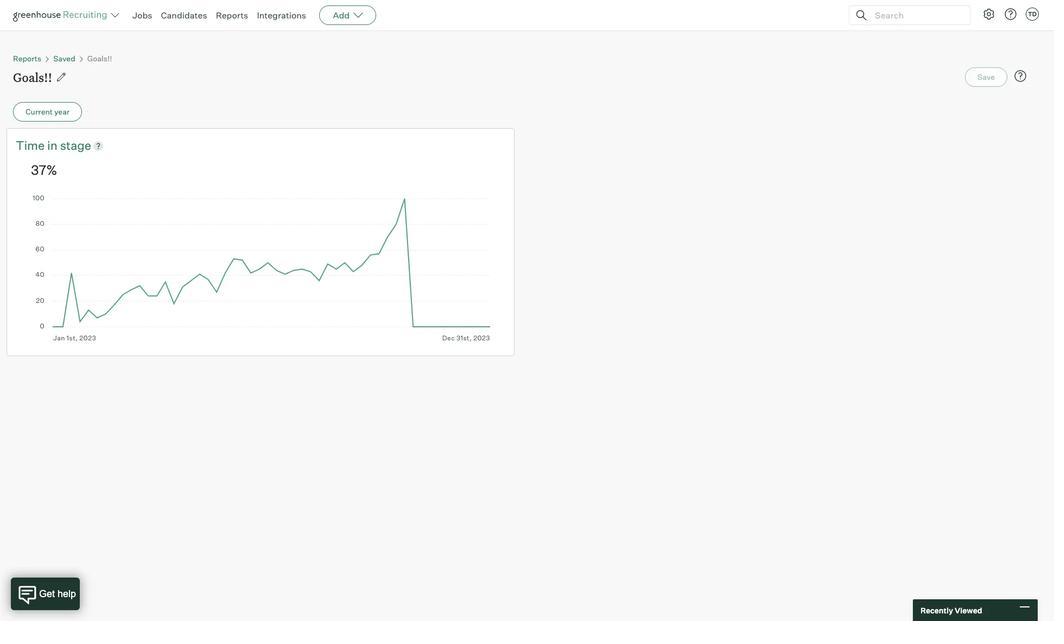 Task type: vqa. For each thing, say whether or not it's contained in the screenshot.
CONFIGURE icon
yes



Task type: describe. For each thing, give the bounding box(es) containing it.
in
[[47, 138, 58, 153]]

0 horizontal spatial goals!!
[[13, 69, 52, 85]]

stage link
[[60, 137, 91, 154]]

faq image
[[1014, 69, 1027, 83]]

0 vertical spatial goals!!
[[87, 54, 112, 63]]

0 vertical spatial reports link
[[216, 10, 248, 21]]

time in
[[16, 138, 60, 153]]

reports for top reports "link"
[[216, 10, 248, 21]]

reports for leftmost reports "link"
[[13, 54, 41, 63]]

current year
[[26, 107, 70, 116]]

37%
[[31, 162, 57, 178]]

edit image
[[56, 72, 67, 83]]

time link
[[16, 137, 47, 154]]

candidates
[[161, 10, 207, 21]]

candidates link
[[161, 10, 207, 21]]

jobs link
[[132, 10, 152, 21]]

year
[[54, 107, 70, 116]]

0 horizontal spatial reports link
[[13, 54, 41, 63]]

stage
[[60, 138, 91, 153]]

add
[[333, 10, 350, 21]]

time
[[16, 138, 45, 153]]



Task type: locate. For each thing, give the bounding box(es) containing it.
add button
[[319, 5, 376, 25]]

1 vertical spatial goals!!
[[13, 69, 52, 85]]

0 vertical spatial reports
[[216, 10, 248, 21]]

1 horizontal spatial reports link
[[216, 10, 248, 21]]

recently
[[921, 606, 953, 615]]

saved link
[[53, 54, 75, 63]]

reports right candidates on the left of the page
[[216, 10, 248, 21]]

1 horizontal spatial goals!!
[[87, 54, 112, 63]]

reports
[[216, 10, 248, 21], [13, 54, 41, 63]]

td button
[[1026, 8, 1039, 21]]

1 vertical spatial reports link
[[13, 54, 41, 63]]

configure image
[[983, 8, 996, 21]]

reports left saved
[[13, 54, 41, 63]]

Search text field
[[873, 7, 960, 23]]

reports link
[[216, 10, 248, 21], [13, 54, 41, 63]]

recently viewed
[[921, 606, 982, 615]]

saved
[[53, 54, 75, 63]]

td button
[[1024, 5, 1041, 23]]

in link
[[47, 137, 60, 154]]

jobs
[[132, 10, 152, 21]]

reports link right candidates on the left of the page
[[216, 10, 248, 21]]

reports link left saved
[[13, 54, 41, 63]]

goals!! left edit icon
[[13, 69, 52, 85]]

greenhouse recruiting image
[[13, 9, 111, 22]]

1 vertical spatial reports
[[13, 54, 41, 63]]

1 horizontal spatial reports
[[216, 10, 248, 21]]

viewed
[[955, 606, 982, 615]]

integrations link
[[257, 10, 306, 21]]

td
[[1028, 10, 1037, 18]]

current year button
[[13, 102, 82, 122]]

goals!! link
[[87, 54, 112, 63]]

current
[[26, 107, 53, 116]]

goals!! right saved link
[[87, 54, 112, 63]]

goals!!
[[87, 54, 112, 63], [13, 69, 52, 85]]

xychart image
[[31, 195, 490, 342]]

integrations
[[257, 10, 306, 21]]

0 horizontal spatial reports
[[13, 54, 41, 63]]



